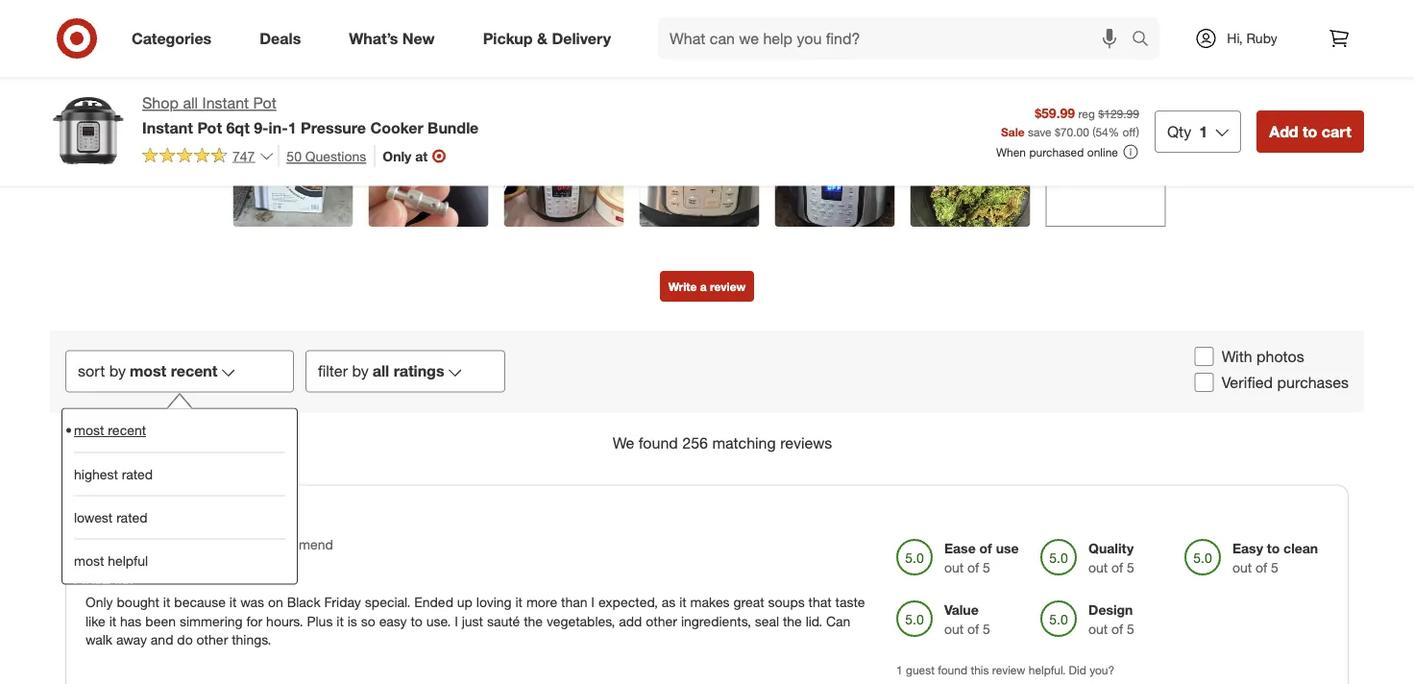 Task type: describe. For each thing, give the bounding box(es) containing it.
out inside easy to clean out of 5
[[1233, 560, 1253, 577]]

just
[[462, 613, 484, 630]]

1 horizontal spatial pot
[[253, 94, 277, 112]]

than
[[561, 594, 588, 611]]

qty
[[1168, 122, 1192, 141]]

so
[[361, 613, 376, 630]]

and
[[151, 632, 173, 649]]

recommend
[[261, 537, 333, 554]]

taste
[[836, 594, 866, 611]]

1 vertical spatial pot
[[197, 118, 222, 137]]

write
[[669, 280, 697, 294]]

only for only at
[[383, 147, 412, 164]]

$59.99 reg $129.99 sale save $ 70.00 ( 54 % off )
[[1002, 104, 1140, 139]]

&
[[537, 29, 548, 48]]

1 horizontal spatial i
[[592, 594, 595, 611]]

in-
[[269, 118, 288, 137]]

747 link
[[142, 145, 274, 168]]

-
[[121, 562, 126, 576]]

ago
[[161, 562, 179, 576]]

value
[[945, 602, 979, 619]]

guest review image 3 of 12, zoom in image
[[504, 107, 624, 227]]

image of instant pot 6qt 9-in-1 pressure cooker bundle image
[[50, 92, 127, 169]]

most for most helpful
[[74, 553, 104, 570]]

value out of 5
[[945, 602, 991, 638]]

1 vertical spatial other
[[197, 632, 228, 649]]

1 right the qty
[[1200, 122, 1209, 141]]

quality out of 5
[[1089, 541, 1135, 577]]

was
[[241, 594, 264, 611]]

50
[[287, 147, 302, 164]]

it right "as" on the bottom left of page
[[680, 594, 687, 611]]

lowest
[[74, 510, 113, 526]]

1 vertical spatial found
[[938, 664, 968, 678]]

easy inside only bought it because it was on black friday special. ended up loving it more than i expected, as it makes great soups that taste like it has been simmering for hours. plus it is so easy to use. i just sauté the vegetables, add other ingredients, seal the lid. can walk away and do other things.
[[379, 613, 407, 630]]

a
[[701, 280, 707, 294]]

it left the was
[[230, 594, 237, 611]]

1 out of 5 from the left
[[683, 1, 730, 17]]

pickup & delivery
[[483, 29, 611, 48]]

$59.99
[[1036, 104, 1076, 121]]

images inside see more review images
[[1106, 168, 1149, 185]]

reg
[[1079, 106, 1096, 121]]

filter by all ratings
[[318, 363, 445, 381]]

to for cart
[[1303, 122, 1318, 141]]

9-
[[254, 118, 269, 137]]

0 vertical spatial instant
[[202, 94, 249, 112]]

purchased
[[1030, 145, 1085, 159]]

What can we help you find? suggestions appear below search field
[[659, 17, 1137, 60]]

clean
[[1284, 541, 1319, 558]]

0 horizontal spatial i
[[455, 613, 458, 630]]

all inside shop all instant pot instant pot 6qt 9-in-1 pressure cooker bundle
[[183, 94, 198, 112]]

pickup & delivery link
[[467, 17, 635, 60]]

only at
[[383, 147, 428, 164]]

Verified purchases checkbox
[[1196, 374, 1215, 393]]

guest review image 2 of 12, zoom in image
[[369, 107, 489, 227]]

(
[[1093, 124, 1096, 139]]

when
[[997, 145, 1027, 159]]

when purchased online
[[997, 145, 1119, 159]]

like
[[86, 613, 105, 630]]

with
[[1222, 348, 1253, 367]]

deals link
[[243, 17, 325, 60]]

0 vertical spatial most
[[130, 363, 167, 381]]

review images
[[642, 61, 773, 83]]

of inside design out of 5
[[1112, 622, 1124, 638]]

hours.
[[266, 613, 303, 630]]

see
[[1077, 149, 1101, 166]]

most recent
[[74, 423, 146, 439]]

0 vertical spatial recent
[[171, 363, 218, 381]]

lid.
[[806, 613, 823, 630]]

shop
[[142, 94, 179, 112]]

ease of use out of 5
[[945, 541, 1019, 577]]

questions
[[306, 147, 367, 164]]

see more review images
[[1063, 149, 1149, 185]]

1 the from the left
[[524, 613, 543, 630]]

verified purchases
[[1222, 374, 1350, 392]]

do
[[177, 632, 193, 649]]

1 vertical spatial all
[[373, 363, 390, 381]]

5 inside design out of 5
[[1128, 622, 1135, 638]]

out inside design out of 5
[[1089, 622, 1109, 638]]

special.
[[365, 594, 411, 611]]

ratings
[[394, 363, 445, 381]]

5 inside quality out of 5
[[1128, 560, 1135, 577]]

add
[[619, 613, 643, 630]]

add to cart button
[[1258, 110, 1365, 153]]

makes great soups!
[[86, 506, 256, 528]]

add to cart
[[1270, 122, 1353, 141]]

1 vertical spatial recent
[[108, 423, 146, 439]]

of inside value out of 5
[[968, 622, 980, 638]]

quality
[[1089, 541, 1135, 558]]

plus
[[307, 613, 333, 630]]

highest rated link
[[74, 453, 285, 496]]

rated for lowest rated
[[116, 510, 148, 526]]

use
[[997, 541, 1019, 558]]

bought
[[117, 594, 159, 611]]

matching
[[713, 434, 776, 453]]

1 horizontal spatial other
[[646, 613, 678, 630]]

write a review button
[[660, 271, 755, 302]]

most helpful link
[[74, 539, 285, 583]]

seal
[[755, 613, 780, 630]]

pressure
[[301, 118, 366, 137]]

been
[[145, 613, 176, 630]]

loving
[[477, 594, 512, 611]]

)
[[1137, 124, 1140, 139]]

photos
[[1257, 348, 1305, 367]]

sale
[[1002, 124, 1025, 139]]

of inside quality out of 5
[[1112, 560, 1124, 577]]

by for sort by
[[109, 363, 126, 381]]

pickup
[[483, 29, 533, 48]]

easy to clean out of 5
[[1233, 541, 1319, 577]]

review for see more review images
[[1063, 168, 1102, 185]]

lowest rated link
[[74, 496, 285, 539]]

most helpful
[[74, 553, 148, 570]]

%
[[1109, 124, 1120, 139]]

highest
[[74, 466, 118, 483]]

0 horizontal spatial found
[[639, 434, 678, 453]]

sauté
[[487, 613, 520, 630]]

write a review
[[669, 280, 746, 294]]

reviews
[[781, 434, 833, 453]]

search
[[1124, 31, 1170, 50]]

it up sauté on the left
[[516, 594, 523, 611]]

3 out of 5 from the left
[[972, 1, 1018, 17]]

design out of 5
[[1089, 602, 1135, 638]]



Task type: vqa. For each thing, say whether or not it's contained in the screenshot.
Today related to 6' Fabric Stocking, Hat and Mitten Hanging Garland Christmas Advent Calendar Red/White - Wondershop™
no



Task type: locate. For each thing, give the bounding box(es) containing it.
1 horizontal spatial all
[[373, 363, 390, 381]]

out inside ease of use out of 5
[[945, 560, 964, 577]]

0 horizontal spatial all
[[183, 94, 198, 112]]

747
[[233, 147, 255, 164]]

guest review image 4 of 12, zoom in image
[[640, 107, 760, 227]]

to left clean
[[1268, 541, 1281, 558]]

1 vertical spatial great
[[734, 594, 765, 611]]

helpful.
[[1029, 664, 1066, 678]]

1 horizontal spatial the
[[783, 613, 802, 630]]

other down "as" on the bottom left of page
[[646, 613, 678, 630]]

0 horizontal spatial more
[[527, 594, 558, 611]]

1 vertical spatial instant
[[142, 118, 193, 137]]

i left just
[[455, 613, 458, 630]]

friday
[[324, 594, 361, 611]]

1 horizontal spatial only
[[383, 147, 412, 164]]

at
[[415, 147, 428, 164]]

0 vertical spatial other
[[646, 613, 678, 630]]

out
[[683, 1, 703, 17], [828, 1, 847, 17], [972, 1, 991, 17], [945, 560, 964, 577], [1089, 560, 1109, 577], [1233, 560, 1253, 577], [945, 622, 964, 638], [1089, 622, 1109, 638]]

0 horizontal spatial the
[[524, 613, 543, 630]]

1 vertical spatial most
[[74, 423, 104, 439]]

has
[[120, 613, 142, 630]]

would
[[219, 537, 257, 554]]

deals
[[260, 29, 301, 48]]

all left ratings
[[373, 363, 390, 381]]

0 horizontal spatial great
[[147, 506, 193, 528]]

hi,
[[1228, 30, 1243, 47]]

to for clean
[[1268, 541, 1281, 558]]

review right a
[[710, 280, 746, 294]]

easy inside easy to clean out of 5
[[1233, 541, 1264, 558]]

review
[[642, 61, 705, 83]]

it right like
[[109, 613, 116, 630]]

1 vertical spatial rated
[[116, 510, 148, 526]]

review right this in the bottom right of the page
[[993, 664, 1026, 678]]

1 horizontal spatial more
[[1105, 149, 1136, 166]]

only inside only bought it because it was on black friday special. ended up loving it more than i expected, as it makes great soups that taste like it has been simmering for hours. plus it is so easy to use. i just sauté the vegetables, add other ingredients, seal the lid. can walk away and do other things.
[[86, 594, 113, 611]]

rated right lowest
[[116, 510, 148, 526]]

up
[[457, 594, 473, 611]]

the
[[524, 613, 543, 630], [783, 613, 802, 630]]

5 inside value out of 5
[[983, 622, 991, 638]]

1 horizontal spatial to
[[1268, 541, 1281, 558]]

can
[[827, 613, 851, 630]]

cart
[[1323, 122, 1353, 141]]

rated right highest
[[122, 466, 153, 483]]

most right sort
[[130, 363, 167, 381]]

what's new
[[349, 29, 435, 48]]

design
[[1089, 602, 1134, 619]]

the right sauté on the left
[[524, 613, 543, 630]]

1 horizontal spatial great
[[734, 594, 765, 611]]

bundle
[[428, 118, 479, 137]]

out of 5
[[683, 1, 730, 17], [828, 1, 874, 17], [972, 1, 1018, 17]]

of
[[707, 1, 718, 17], [851, 1, 862, 17], [995, 1, 1007, 17], [980, 541, 993, 558], [968, 560, 980, 577], [1112, 560, 1124, 577], [1256, 560, 1268, 577], [968, 622, 980, 638], [1112, 622, 1124, 638]]

i right than on the left
[[592, 594, 595, 611]]

1 vertical spatial images
[[1106, 168, 1149, 185]]

see more review images button
[[1046, 107, 1167, 227]]

only left 'at'
[[383, 147, 412, 164]]

1 horizontal spatial out of 5
[[828, 1, 874, 17]]

0 horizontal spatial review
[[710, 280, 746, 294]]

2 the from the left
[[783, 613, 802, 630]]

of inside easy to clean out of 5
[[1256, 560, 1268, 577]]

instant up 6qt
[[202, 94, 249, 112]]

1 inside shop all instant pot instant pot 6qt 9-in-1 pressure cooker bundle
[[288, 118, 297, 137]]

it
[[163, 594, 170, 611], [230, 594, 237, 611], [516, 594, 523, 611], [680, 594, 687, 611], [109, 613, 116, 630], [337, 613, 344, 630]]

5 inside ease of use out of 5
[[983, 560, 991, 577]]

1 right -
[[129, 562, 136, 576]]

0 horizontal spatial instant
[[142, 118, 193, 137]]

mitten
[[86, 562, 118, 576]]

it left is
[[337, 613, 344, 630]]

out inside quality out of 5
[[1089, 560, 1109, 577]]

all right "shop"
[[183, 94, 198, 112]]

great inside only bought it because it was on black friday special. ended up loving it more than i expected, as it makes great soups that taste like it has been simmering for hours. plus it is so easy to use. i just sauté the vegetables, add other ingredients, seal the lid. can walk away and do other things.
[[734, 594, 765, 611]]

more inside see more review images
[[1105, 149, 1136, 166]]

to left use.
[[411, 613, 423, 630]]

0 horizontal spatial by
[[109, 363, 126, 381]]

0 horizontal spatial other
[[197, 632, 228, 649]]

rated for highest rated
[[122, 466, 153, 483]]

recent up highest rated
[[108, 423, 146, 439]]

1 horizontal spatial easy
[[1233, 541, 1264, 558]]

2 vertical spatial to
[[411, 613, 423, 630]]

0 vertical spatial pot
[[253, 94, 277, 112]]

recent up most recent link
[[171, 363, 218, 381]]

what's
[[349, 29, 398, 48]]

0 vertical spatial more
[[1105, 149, 1136, 166]]

only up like
[[86, 594, 113, 611]]

by
[[109, 363, 126, 381], [352, 363, 369, 381]]

the down soups
[[783, 613, 802, 630]]

all
[[183, 94, 198, 112], [373, 363, 390, 381]]

guest
[[906, 664, 935, 678]]

this
[[971, 664, 990, 678]]

guest review image 1 of 12, zoom in image
[[233, 107, 353, 227]]

0 vertical spatial great
[[147, 506, 193, 528]]

makes
[[86, 506, 142, 528]]

1 horizontal spatial review
[[993, 664, 1026, 678]]

to inside easy to clean out of 5
[[1268, 541, 1281, 558]]

great down highest rated link
[[147, 506, 193, 528]]

2 out of 5 from the left
[[828, 1, 874, 17]]

0 vertical spatial to
[[1303, 122, 1318, 141]]

helpful
[[108, 553, 148, 570]]

categories
[[132, 29, 212, 48]]

we found 256 matching reviews
[[613, 434, 833, 453]]

With photos checkbox
[[1196, 348, 1215, 367]]

0 horizontal spatial images
[[710, 61, 773, 83]]

easy left clean
[[1233, 541, 1264, 558]]

shop all instant pot instant pot 6qt 9-in-1 pressure cooker bundle
[[142, 94, 479, 137]]

guest review image 5 of 12, zoom in image
[[775, 107, 895, 227]]

review inside see more review images
[[1063, 168, 1102, 185]]

search button
[[1124, 17, 1170, 63]]

use.
[[426, 613, 451, 630]]

ruby
[[1247, 30, 1278, 47]]

pot left 6qt
[[197, 118, 222, 137]]

pot up 9-
[[253, 94, 277, 112]]

purchases
[[1278, 374, 1350, 392]]

on
[[268, 594, 283, 611]]

expected,
[[599, 594, 658, 611]]

1 horizontal spatial images
[[1106, 168, 1149, 185]]

0 horizontal spatial recent
[[108, 423, 146, 439]]

review down see
[[1063, 168, 1102, 185]]

guest review image 6 of 12, zoom in image
[[911, 107, 1031, 227]]

cooker
[[371, 118, 424, 137]]

is
[[348, 613, 357, 630]]

review inside button
[[710, 280, 746, 294]]

only bought it because it was on black friday special. ended up loving it more than i expected, as it makes great soups that taste like it has been simmering for hours. plus it is so easy to use. i just sauté the vegetables, add other ingredients, seal the lid. can walk away and do other things.
[[86, 594, 866, 649]]

0 vertical spatial easy
[[1233, 541, 1264, 558]]

images
[[710, 61, 773, 83], [1106, 168, 1149, 185]]

instant down "shop"
[[142, 118, 193, 137]]

images down online
[[1106, 168, 1149, 185]]

qty 1
[[1168, 122, 1209, 141]]

easy
[[1233, 541, 1264, 558], [379, 613, 407, 630]]

pot
[[253, 94, 277, 112], [197, 118, 222, 137]]

review
[[1063, 168, 1102, 185], [710, 280, 746, 294], [993, 664, 1026, 678]]

0 vertical spatial all
[[183, 94, 198, 112]]

great
[[147, 506, 193, 528], [734, 594, 765, 611]]

out inside value out of 5
[[945, 622, 964, 638]]

1 by from the left
[[109, 363, 126, 381]]

2 horizontal spatial to
[[1303, 122, 1318, 141]]

0 horizontal spatial pot
[[197, 118, 222, 137]]

simmering
[[180, 613, 243, 630]]

256
[[683, 434, 708, 453]]

walk
[[86, 632, 113, 649]]

more left than on the left
[[527, 594, 558, 611]]

ingredients,
[[681, 613, 752, 630]]

only for only bought it because it was on black friday special. ended up loving it more than i expected, as it makes great soups that taste like it has been simmering for hours. plus it is so easy to use. i just sauté the vegetables, add other ingredients, seal the lid. can walk away and do other things.
[[86, 594, 113, 611]]

by right sort
[[109, 363, 126, 381]]

1 horizontal spatial found
[[938, 664, 968, 678]]

1 vertical spatial only
[[86, 594, 113, 611]]

it up been on the left bottom
[[163, 594, 170, 611]]

only
[[383, 147, 412, 164], [86, 594, 113, 611]]

instant
[[202, 94, 249, 112], [142, 118, 193, 137]]

1 horizontal spatial by
[[352, 363, 369, 381]]

by right filter
[[352, 363, 369, 381]]

70.00
[[1061, 124, 1090, 139]]

0 horizontal spatial out of 5
[[683, 1, 730, 17]]

by for filter by
[[352, 363, 369, 381]]

to right add
[[1303, 122, 1318, 141]]

for
[[247, 613, 263, 630]]

2 horizontal spatial review
[[1063, 168, 1102, 185]]

0 horizontal spatial to
[[411, 613, 423, 630]]

did
[[1069, 664, 1087, 678]]

0 vertical spatial review
[[1063, 168, 1102, 185]]

2 horizontal spatial out of 5
[[972, 1, 1018, 17]]

vegetables,
[[547, 613, 616, 630]]

most for most recent
[[74, 423, 104, 439]]

1 left the guest
[[897, 664, 903, 678]]

more down '%'
[[1105, 149, 1136, 166]]

easy down special.
[[379, 613, 407, 630]]

0 horizontal spatial only
[[86, 594, 113, 611]]

1 vertical spatial more
[[527, 594, 558, 611]]

soups!
[[198, 506, 256, 528]]

more
[[1105, 149, 1136, 166], [527, 594, 558, 611]]

2 vertical spatial review
[[993, 664, 1026, 678]]

sort by most recent
[[78, 363, 218, 381]]

found right the we
[[639, 434, 678, 453]]

1 vertical spatial review
[[710, 280, 746, 294]]

0 vertical spatial images
[[710, 61, 773, 83]]

to inside only bought it because it was on black friday special. ended up loving it more than i expected, as it makes great soups that taste like it has been simmering for hours. plus it is so easy to use. i just sauté the vegetables, add other ingredients, seal the lid. can walk away and do other things.
[[411, 613, 423, 630]]

found left this in the bottom right of the page
[[938, 664, 968, 678]]

black
[[287, 594, 321, 611]]

1 vertical spatial to
[[1268, 541, 1281, 558]]

5 inside easy to clean out of 5
[[1272, 560, 1279, 577]]

2 vertical spatial most
[[74, 553, 104, 570]]

most left -
[[74, 553, 104, 570]]

delivery
[[552, 29, 611, 48]]

more inside only bought it because it was on black friday special. ended up loving it more than i expected, as it makes great soups that taste like it has been simmering for hours. plus it is so easy to use. i just sauté the vegetables, add other ingredients, seal the lid. can walk away and do other things.
[[527, 594, 558, 611]]

2 by from the left
[[352, 363, 369, 381]]

1
[[288, 118, 297, 137], [1200, 122, 1209, 141], [129, 562, 136, 576], [897, 664, 903, 678]]

other down simmering
[[197, 632, 228, 649]]

ease
[[945, 541, 976, 558]]

sort
[[78, 363, 105, 381]]

1 horizontal spatial instant
[[202, 94, 249, 112]]

0 horizontal spatial easy
[[379, 613, 407, 630]]

images right review
[[710, 61, 773, 83]]

i
[[592, 594, 595, 611], [455, 613, 458, 630]]

0 vertical spatial found
[[639, 434, 678, 453]]

$129.99
[[1099, 106, 1140, 121]]

0 vertical spatial only
[[383, 147, 412, 164]]

filter
[[318, 363, 348, 381]]

1 vertical spatial i
[[455, 613, 458, 630]]

to inside button
[[1303, 122, 1318, 141]]

review for write a review
[[710, 280, 746, 294]]

$
[[1055, 124, 1061, 139]]

great up seal
[[734, 594, 765, 611]]

0 vertical spatial i
[[592, 594, 595, 611]]

1 vertical spatial easy
[[379, 613, 407, 630]]

most up highest
[[74, 423, 104, 439]]

highest rated
[[74, 466, 153, 483]]

1 up '50'
[[288, 118, 297, 137]]

other
[[646, 613, 678, 630], [197, 632, 228, 649]]

1 horizontal spatial recent
[[171, 363, 218, 381]]

0 vertical spatial rated
[[122, 466, 153, 483]]



